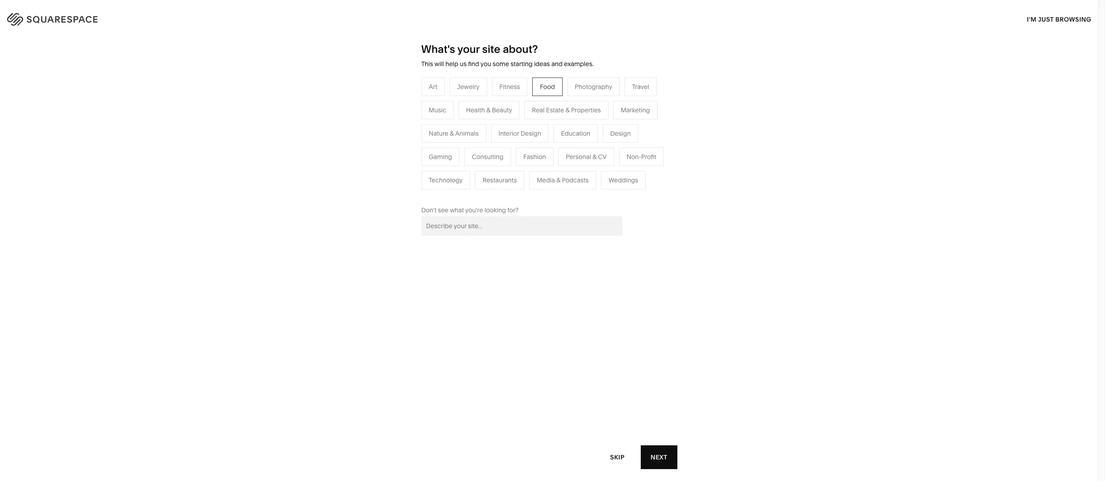 Task type: locate. For each thing, give the bounding box(es) containing it.
0 horizontal spatial fitness
[[499, 83, 520, 91]]

browsing
[[1056, 15, 1092, 23]]

some
[[493, 60, 509, 68]]

weddings link
[[455, 176, 494, 184]]

1 vertical spatial estate
[[470, 189, 488, 197]]

skip button
[[601, 446, 634, 470]]

technology
[[429, 176, 463, 184]]

interior
[[499, 130, 519, 138]]

us
[[460, 60, 467, 68]]

fitness
[[499, 83, 520, 91], [548, 149, 569, 157]]

1 vertical spatial real estate & properties
[[455, 189, 524, 197]]

1 horizontal spatial animals
[[575, 136, 598, 144]]

0 horizontal spatial podcasts
[[481, 149, 507, 157]]

properties
[[571, 106, 601, 114], [495, 189, 524, 197]]

Weddings radio
[[601, 171, 646, 190]]

design down marketing
[[610, 130, 631, 138]]

1 vertical spatial travel
[[455, 123, 472, 131]]

i'm just browsing
[[1027, 15, 1092, 23]]

nature & animals up the gaming "radio"
[[429, 130, 479, 138]]

Music radio
[[421, 101, 454, 120]]

1 vertical spatial non-
[[403, 162, 418, 170]]

& inside option
[[593, 153, 597, 161]]

Interior Design radio
[[491, 124, 549, 143]]

1 horizontal spatial weddings
[[609, 176, 638, 184]]

0 vertical spatial travel
[[632, 83, 649, 91]]

log             in link
[[1065, 13, 1088, 22]]

real down the food
[[532, 106, 545, 114]]

non-
[[627, 153, 641, 161], [403, 162, 418, 170]]

media up events
[[455, 149, 474, 157]]

real estate & properties up 'looking'
[[455, 189, 524, 197]]

Food radio
[[532, 78, 563, 96]]

1 horizontal spatial podcasts
[[562, 176, 589, 184]]

0 horizontal spatial estate
[[470, 189, 488, 197]]

what's your site about? this will help us find you some starting ideas and examples.
[[421, 43, 594, 68]]

1 vertical spatial real
[[455, 189, 468, 197]]

1 horizontal spatial travel
[[632, 83, 649, 91]]

restaurants down travel link on the left top
[[455, 136, 490, 144]]

& left travel link on the left top
[[450, 130, 454, 138]]

properties inside real estate & properties option
[[571, 106, 601, 114]]

&
[[486, 106, 490, 114], [566, 106, 570, 114], [568, 123, 572, 131], [450, 130, 454, 138], [570, 136, 574, 144], [475, 149, 479, 157], [593, 153, 597, 161], [398, 162, 402, 170], [557, 176, 561, 184], [489, 189, 493, 197]]

for?
[[508, 206, 519, 214]]

travel
[[632, 83, 649, 91], [455, 123, 472, 131]]

Photography radio
[[567, 78, 620, 96]]

gaming
[[429, 153, 452, 161]]

non- down 'services'
[[403, 162, 418, 170]]

1 horizontal spatial real
[[532, 106, 545, 114]]

1 horizontal spatial media
[[537, 176, 555, 184]]

travel up the marketing radio on the right top
[[632, 83, 649, 91]]

1 vertical spatial media
[[537, 176, 555, 184]]

nature & animals inside nature & animals option
[[429, 130, 479, 138]]

restaurants
[[455, 136, 490, 144], [483, 176, 517, 184]]

see
[[438, 206, 449, 214]]

education
[[561, 130, 590, 138]]

1 horizontal spatial properties
[[571, 106, 601, 114]]

1 horizontal spatial nature
[[548, 136, 568, 144]]

podcasts
[[481, 149, 507, 157], [562, 176, 589, 184]]

1 vertical spatial restaurants
[[483, 176, 517, 184]]

lusaka element
[[433, 302, 666, 482]]

0 vertical spatial fitness
[[499, 83, 520, 91]]

Fitness radio
[[492, 78, 528, 96]]

i'm just browsing link
[[1027, 7, 1092, 31]]

1 horizontal spatial design
[[610, 130, 631, 138]]

next button
[[641, 446, 677, 470]]

your
[[457, 43, 480, 56]]

fashion
[[523, 153, 546, 161]]

nature & animals
[[429, 130, 479, 138], [548, 136, 598, 144]]

Travel radio
[[625, 78, 657, 96]]

0 vertical spatial real
[[532, 106, 545, 114]]

jewelry
[[457, 83, 480, 91]]

health & beauty
[[466, 106, 512, 114]]

Personal & CV radio
[[558, 148, 614, 166]]

1 horizontal spatial non-
[[627, 153, 641, 161]]

professional services link
[[362, 136, 433, 144]]

skip
[[610, 454, 625, 462]]

log
[[1065, 13, 1079, 22]]

media inside radio
[[537, 176, 555, 184]]

personal
[[566, 153, 591, 161]]

1 horizontal spatial nature & animals
[[548, 136, 598, 144]]

real estate & properties up home & decor
[[532, 106, 601, 114]]

don't see what you're looking for?
[[421, 206, 519, 214]]

real estate & properties
[[532, 106, 601, 114], [455, 189, 524, 197]]

estate down weddings link
[[470, 189, 488, 197]]

0 horizontal spatial nature & animals
[[429, 130, 479, 138]]

nature
[[429, 130, 448, 138], [548, 136, 568, 144]]

2 design from the left
[[610, 130, 631, 138]]

1 vertical spatial fitness
[[548, 149, 569, 157]]

music
[[429, 106, 446, 114]]

1 horizontal spatial fitness
[[548, 149, 569, 157]]

weddings down "events" link
[[455, 176, 485, 184]]

Gaming radio
[[421, 148, 460, 166]]

media down fashion
[[537, 176, 555, 184]]

1 vertical spatial media & podcasts
[[537, 176, 589, 184]]

food
[[540, 83, 555, 91]]

design inside option
[[610, 130, 631, 138]]

podcasts inside radio
[[562, 176, 589, 184]]

examples.
[[564, 60, 594, 68]]

0 horizontal spatial media
[[455, 149, 474, 157]]

site
[[482, 43, 500, 56]]

1 horizontal spatial real estate & properties
[[532, 106, 601, 114]]

0 horizontal spatial animals
[[455, 130, 479, 138]]

design right the interior
[[521, 130, 541, 138]]

fitness down some
[[499, 83, 520, 91]]

nature inside nature & animals option
[[429, 130, 448, 138]]

1 horizontal spatial media & podcasts
[[537, 176, 589, 184]]

1 design from the left
[[521, 130, 541, 138]]

media
[[455, 149, 474, 157], [537, 176, 555, 184]]

animals down health
[[455, 130, 479, 138]]

0 horizontal spatial real estate & properties
[[455, 189, 524, 197]]

media & podcasts down restaurants link
[[455, 149, 507, 157]]

home & decor link
[[548, 123, 600, 131]]

restaurants up real estate & properties link on the left of the page
[[483, 176, 517, 184]]

properties up for?
[[495, 189, 524, 197]]

looking
[[485, 206, 506, 214]]

0 horizontal spatial nature
[[429, 130, 448, 138]]

profit
[[641, 153, 656, 161]]

next
[[651, 454, 668, 462]]

& left cv at the top right of the page
[[593, 153, 597, 161]]

0 vertical spatial real estate & properties
[[532, 106, 601, 114]]

& up home & decor
[[566, 106, 570, 114]]

0 horizontal spatial properties
[[495, 189, 524, 197]]

properties up decor at top
[[571, 106, 601, 114]]

Don't see what you're looking for? field
[[421, 217, 622, 236]]

nature & animals down "home & decor" link
[[548, 136, 598, 144]]

1 vertical spatial properties
[[495, 189, 524, 197]]

podcasts down restaurants link
[[481, 149, 507, 157]]

estate inside option
[[546, 106, 564, 114]]

podcasts down personal
[[562, 176, 589, 184]]

fitness down nature & animals link
[[548, 149, 569, 157]]

media & podcasts down fitness link on the top of the page
[[537, 176, 589, 184]]

real
[[532, 106, 545, 114], [455, 189, 468, 197]]

don't
[[421, 206, 437, 214]]

0 vertical spatial media & podcasts
[[455, 149, 507, 157]]

design
[[521, 130, 541, 138], [610, 130, 631, 138]]

this
[[421, 60, 433, 68]]

nature down 'music' radio
[[429, 130, 448, 138]]

Consulting radio
[[464, 148, 511, 166]]

media & podcasts
[[455, 149, 507, 157], [537, 176, 589, 184]]

restaurants link
[[455, 136, 498, 144]]

services
[[399, 136, 424, 144]]

animals
[[455, 130, 479, 138], [575, 136, 598, 144]]

1 horizontal spatial estate
[[546, 106, 564, 114]]

weddings
[[455, 176, 485, 184], [609, 176, 638, 184]]

1 vertical spatial podcasts
[[562, 176, 589, 184]]

nature down home
[[548, 136, 568, 144]]

events link
[[455, 162, 483, 170]]

0 vertical spatial properties
[[571, 106, 601, 114]]

travel link
[[455, 123, 481, 131]]

cv
[[598, 153, 607, 161]]

0 vertical spatial non-
[[627, 153, 641, 161]]

0 horizontal spatial design
[[521, 130, 541, 138]]

weddings down non-profit
[[609, 176, 638, 184]]

Marketing radio
[[613, 101, 658, 120]]

community
[[362, 162, 396, 170]]

Technology radio
[[421, 171, 470, 190]]

media & podcasts inside radio
[[537, 176, 589, 184]]

travel up restaurants link
[[455, 123, 472, 131]]

0 horizontal spatial weddings
[[455, 176, 485, 184]]

animals down decor at top
[[575, 136, 598, 144]]

0 vertical spatial estate
[[546, 106, 564, 114]]

non- up weddings radio
[[627, 153, 641, 161]]

estate up home
[[546, 106, 564, 114]]

estate
[[546, 106, 564, 114], [470, 189, 488, 197]]

real up what
[[455, 189, 468, 197]]

& up 'looking'
[[489, 189, 493, 197]]



Task type: vqa. For each thing, say whether or not it's contained in the screenshot.
leftmost the Travel
yes



Task type: describe. For each thing, give the bounding box(es) containing it.
professional services
[[362, 136, 424, 144]]

Fashion radio
[[516, 148, 554, 166]]

Restaurants radio
[[475, 171, 524, 190]]

log             in
[[1065, 13, 1088, 22]]

0 vertical spatial restaurants
[[455, 136, 490, 144]]

design inside option
[[521, 130, 541, 138]]

animals inside option
[[455, 130, 479, 138]]

community & non-profits
[[362, 162, 436, 170]]

find
[[468, 60, 479, 68]]

0 vertical spatial media
[[455, 149, 474, 157]]

personal & cv
[[566, 153, 607, 161]]

Jewelry radio
[[450, 78, 487, 96]]

& down restaurants link
[[475, 149, 479, 157]]

0 horizontal spatial media & podcasts
[[455, 149, 507, 157]]

what's
[[421, 43, 455, 56]]

& right community
[[398, 162, 402, 170]]

you
[[481, 60, 491, 68]]

Nature & Animals radio
[[421, 124, 486, 143]]

real estate & properties inside real estate & properties option
[[532, 106, 601, 114]]

health
[[466, 106, 485, 114]]

community & non-profits link
[[362, 162, 445, 170]]

& right health
[[486, 106, 490, 114]]

help
[[446, 60, 458, 68]]

home & decor
[[548, 123, 591, 131]]

real inside option
[[532, 106, 545, 114]]

non- inside option
[[627, 153, 641, 161]]

Design radio
[[603, 124, 638, 143]]

photography
[[575, 83, 612, 91]]

in
[[1081, 13, 1088, 22]]

fitness link
[[548, 149, 578, 157]]

& right home
[[568, 123, 572, 131]]

& down fitness link on the top of the page
[[557, 176, 561, 184]]

Education radio
[[554, 124, 598, 143]]

Media & Podcasts radio
[[529, 171, 596, 190]]

what
[[450, 206, 464, 214]]

will
[[435, 60, 444, 68]]

profits
[[418, 162, 436, 170]]

consulting
[[472, 153, 503, 161]]

restaurants inside option
[[483, 176, 517, 184]]

0 horizontal spatial real
[[455, 189, 468, 197]]

and
[[551, 60, 563, 68]]

decor
[[573, 123, 591, 131]]

travel inside radio
[[632, 83, 649, 91]]

starting
[[511, 60, 533, 68]]

& down home & decor
[[570, 136, 574, 144]]

Real Estate & Properties radio
[[524, 101, 609, 120]]

art
[[429, 83, 437, 91]]

Non-Profit radio
[[619, 148, 664, 166]]

events
[[455, 162, 475, 170]]

marketing
[[621, 106, 650, 114]]

0 vertical spatial podcasts
[[481, 149, 507, 157]]

you're
[[465, 206, 483, 214]]

0 horizontal spatial travel
[[455, 123, 472, 131]]

lusaka image
[[433, 302, 666, 482]]

i'm
[[1027, 15, 1037, 23]]

squarespace logo link
[[18, 11, 232, 25]]

nature & animals link
[[548, 136, 607, 144]]

home
[[548, 123, 566, 131]]

squarespace logo image
[[18, 11, 116, 25]]

just
[[1038, 15, 1054, 23]]

Art radio
[[421, 78, 445, 96]]

fitness inside radio
[[499, 83, 520, 91]]

Health & Beauty radio
[[459, 101, 520, 120]]

beauty
[[492, 106, 512, 114]]

0 horizontal spatial non-
[[403, 162, 418, 170]]

non-profit
[[627, 153, 656, 161]]

about?
[[503, 43, 538, 56]]

professional
[[362, 136, 398, 144]]

interior design
[[499, 130, 541, 138]]

real estate & properties link
[[455, 189, 533, 197]]

media & podcasts link
[[455, 149, 516, 157]]

weddings inside weddings radio
[[609, 176, 638, 184]]

ideas
[[534, 60, 550, 68]]



